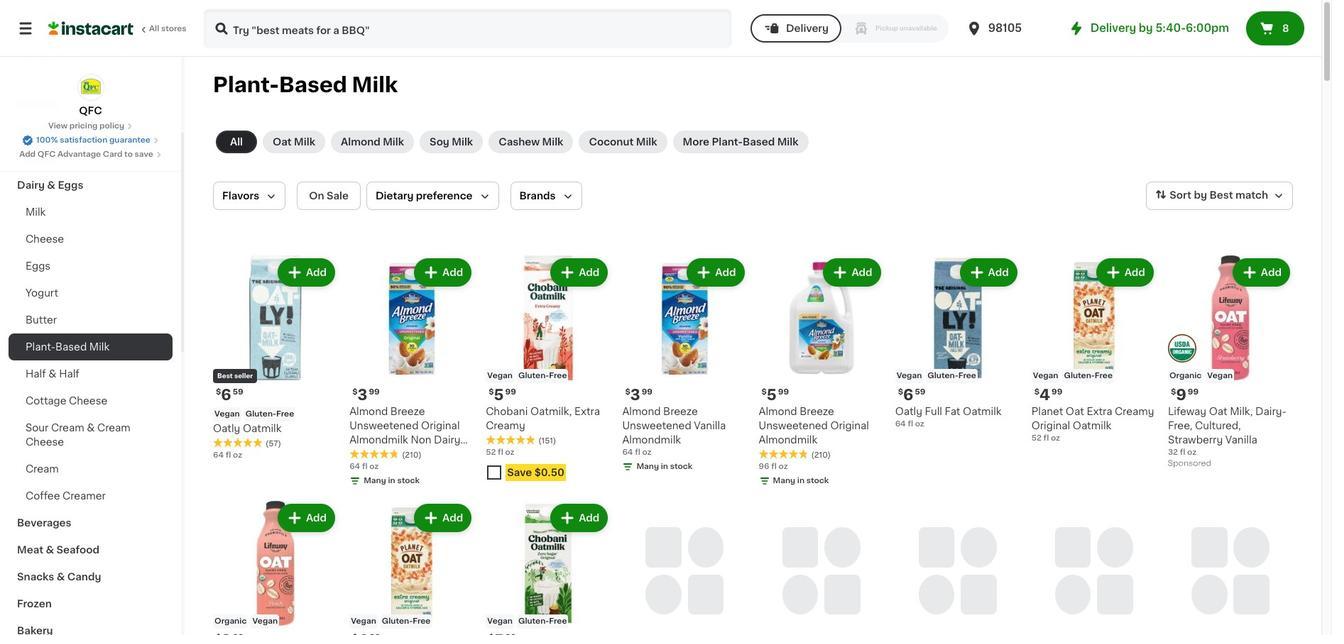 Task type: locate. For each thing, give the bounding box(es) containing it.
1 $ 5 99 from the left
[[489, 388, 516, 403]]

$ 3 99 up the almond breeze unsweetened vanilla almondmilk 64 fl oz
[[625, 388, 653, 403]]

0 horizontal spatial dairy
[[17, 180, 45, 190]]

product group containing 9
[[1168, 256, 1293, 472]]

1 vertical spatial creamy
[[486, 421, 525, 431]]

$ for planet oat extra creamy original oatmilk
[[1035, 389, 1040, 396]]

0 horizontal spatial unsweetened
[[350, 421, 419, 431]]

almondmilk inside almond breeze unsweetened original almondmilk
[[759, 435, 818, 445]]

many down alternative
[[364, 477, 386, 485]]

1 59 from the left
[[233, 389, 243, 396]]

1 (210) from the left
[[402, 452, 422, 460]]

1 vertical spatial based
[[743, 137, 775, 147]]

product group
[[213, 256, 338, 462], [350, 256, 475, 490], [486, 256, 611, 487], [622, 256, 748, 476], [759, 256, 884, 490], [895, 256, 1021, 431], [1032, 256, 1157, 445], [1168, 256, 1293, 472], [213, 502, 338, 636], [350, 502, 475, 636], [486, 502, 611, 636], [622, 502, 748, 636], [759, 502, 884, 636], [895, 502, 1021, 636], [1032, 502, 1157, 636], [1168, 502, 1293, 636]]

view pricing policy link
[[48, 121, 133, 132]]

64 fl oz for almond breeze unsweetened original almondmilk non dairy milk alternative
[[350, 463, 379, 471]]

2 extra from the left
[[1087, 407, 1113, 417]]

0 horizontal spatial original
[[421, 421, 460, 431]]

9
[[1176, 388, 1187, 403]]

$ up oatly full fat oatmilk 64 fl oz
[[898, 389, 903, 396]]

$ up almond breeze unsweetened original almondmilk on the bottom
[[762, 389, 767, 396]]

99 up chobani in the left of the page
[[505, 389, 516, 396]]

3 up the almond breeze unsweetened vanilla almondmilk 64 fl oz
[[631, 388, 640, 403]]

many in stock down the almond breeze unsweetened vanilla almondmilk 64 fl oz
[[637, 463, 693, 471]]

3 $ from the left
[[489, 389, 494, 396]]

almond for almond breeze unsweetened vanilla almondmilk 64 fl oz
[[622, 407, 661, 417]]

all
[[149, 25, 159, 33], [230, 137, 243, 147]]

by left 5:40- at the right of page
[[1139, 23, 1153, 33]]

1 horizontal spatial dairy
[[434, 435, 461, 445]]

2 vertical spatial plant-
[[26, 342, 55, 352]]

1 horizontal spatial oatly
[[895, 407, 923, 417]]

64 inside oatly full fat oatmilk 64 fl oz
[[895, 421, 906, 428]]

sour cream & cream cheese
[[26, 423, 130, 447]]

instacart logo image
[[48, 20, 134, 37]]

1 breeze from the left
[[391, 407, 425, 417]]

2 (210) from the left
[[812, 452, 831, 460]]

3
[[358, 388, 367, 403], [631, 388, 640, 403]]

2 horizontal spatial breeze
[[800, 407, 835, 417]]

1 $ 3 99 from the left
[[352, 388, 380, 403]]

$ 3 99 up almond breeze unsweetened original almondmilk non dairy milk alternative in the left bottom of the page
[[352, 388, 380, 403]]

1 horizontal spatial $ 3 99
[[625, 388, 653, 403]]

1 vertical spatial best
[[217, 373, 233, 379]]

many in stock for 5
[[773, 477, 829, 485]]

5 up chobani in the left of the page
[[494, 388, 504, 403]]

qfc
[[79, 106, 102, 116], [37, 151, 56, 158]]

0 vertical spatial creamy
[[1115, 407, 1155, 417]]

cream inside "cream" link
[[26, 465, 59, 474]]

64 fl oz down oatly oatmilk
[[213, 452, 242, 460]]

sour
[[26, 423, 49, 433]]

4
[[1040, 388, 1051, 403]]

plant-based milk up oat milk
[[213, 75, 398, 95]]

full
[[925, 407, 942, 417]]

cream down the cottage cheese link
[[97, 423, 130, 433]]

99 right 9
[[1188, 389, 1199, 396]]

$ up chobani in the left of the page
[[489, 389, 494, 396]]

1 vertical spatial organic
[[215, 618, 247, 626]]

64 fl oz down alternative
[[350, 463, 379, 471]]

1 5 from the left
[[494, 388, 504, 403]]

plant-based milk link
[[9, 334, 173, 361]]

& for half
[[49, 369, 57, 379]]

5 for chobani
[[494, 388, 504, 403]]

0 horizontal spatial many in stock
[[364, 477, 420, 485]]

1 horizontal spatial stock
[[670, 463, 693, 471]]

save $0.50 button
[[486, 462, 611, 487]]

1 horizontal spatial half
[[59, 369, 79, 379]]

oatly inside oatly full fat oatmilk 64 fl oz
[[895, 407, 923, 417]]

eggs up "yogurt"
[[26, 261, 51, 271]]

$ up planet
[[1035, 389, 1040, 396]]

almondmilk inside almond breeze unsweetened original almondmilk non dairy milk alternative
[[350, 435, 408, 445]]

6 $ from the left
[[898, 389, 903, 396]]

(210) down almond breeze unsweetened original almondmilk on the bottom
[[812, 452, 831, 460]]

1 horizontal spatial best
[[1210, 191, 1233, 200]]

qfc down 100%
[[37, 151, 56, 158]]

almond inside the almond breeze unsweetened vanilla almondmilk 64 fl oz
[[622, 407, 661, 417]]

coconut milk
[[589, 137, 657, 147]]

oat right planet
[[1066, 407, 1084, 417]]

almond breeze unsweetened original almondmilk
[[759, 407, 869, 445]]

all up flavors
[[230, 137, 243, 147]]

2 vertical spatial cheese
[[26, 438, 64, 447]]

stock down alternative
[[397, 477, 420, 485]]

59 down best seller
[[233, 389, 243, 396]]

1 horizontal spatial oat
[[1066, 407, 1084, 417]]

$ inside $ 4 99
[[1035, 389, 1040, 396]]

creamy inside chobani oatmilk, extra creamy
[[486, 421, 525, 431]]

free
[[549, 372, 567, 380], [959, 372, 977, 380], [1095, 372, 1113, 380], [276, 411, 294, 418], [413, 618, 431, 626], [549, 618, 567, 626], [686, 618, 704, 626], [822, 618, 840, 626], [959, 618, 977, 626], [1232, 618, 1249, 626]]

seafood
[[56, 546, 99, 555]]

2 horizontal spatial many
[[773, 477, 796, 485]]

1 horizontal spatial 6
[[903, 388, 914, 403]]

99 for almond breeze unsweetened original almondmilk non dairy milk alternative
[[369, 389, 380, 396]]

1 horizontal spatial 59
[[915, 389, 926, 396]]

almondmilk for 3
[[350, 435, 408, 445]]

many for 3
[[364, 477, 386, 485]]

1 vertical spatial eggs
[[26, 261, 51, 271]]

extra inside planet oat extra creamy original oatmilk 52 fl oz
[[1087, 407, 1113, 417]]

(151)
[[539, 438, 556, 445]]

7 $ from the left
[[1035, 389, 1040, 396]]

96 fl oz
[[759, 463, 788, 471]]

almond inside almond breeze unsweetened original almondmilk
[[759, 407, 797, 417]]

on sale button
[[297, 182, 361, 210]]

delivery inside button
[[786, 23, 829, 33]]

2 3 from the left
[[631, 388, 640, 403]]

cheese down sour
[[26, 438, 64, 447]]

Best match Sort by field
[[1147, 182, 1293, 210]]

& inside meat & seafood "link"
[[46, 546, 54, 555]]

99 right 4
[[1052, 389, 1063, 396]]

3 almondmilk from the left
[[759, 435, 818, 445]]

2 $ from the left
[[352, 389, 358, 396]]

creamy left lifeway
[[1115, 407, 1155, 417]]

brands button
[[510, 182, 582, 210]]

plant- right more
[[712, 137, 743, 147]]

dietary
[[376, 191, 414, 201]]

breeze inside almond breeze unsweetened original almondmilk
[[800, 407, 835, 417]]

0 horizontal spatial organic vegan
[[215, 618, 278, 626]]

2 unsweetened from the left
[[622, 421, 692, 431]]

half
[[26, 369, 46, 379], [59, 369, 79, 379]]

many down 96 fl oz
[[773, 477, 796, 485]]

6:00pm
[[1186, 23, 1230, 33]]

$ for almond breeze unsweetened original almondmilk non dairy milk alternative
[[352, 389, 358, 396]]

1 horizontal spatial plant-based milk
[[213, 75, 398, 95]]

brands
[[520, 191, 556, 201]]

& inside snacks & candy 'link'
[[57, 572, 65, 582]]

2 99 from the left
[[505, 389, 516, 396]]

unsweetened inside the almond breeze unsweetened vanilla almondmilk 64 fl oz
[[622, 421, 692, 431]]

0 vertical spatial 64 fl oz
[[213, 452, 242, 460]]

& for seafood
[[46, 546, 54, 555]]

1 $ 6 59 from the left
[[216, 388, 243, 403]]

5
[[494, 388, 504, 403], [767, 388, 777, 403]]

$ 3 99 for almond breeze unsweetened vanilla almondmilk
[[625, 388, 653, 403]]

non
[[411, 435, 431, 445]]

& for candy
[[57, 572, 65, 582]]

99 up almond breeze unsweetened original almondmilk non dairy milk alternative in the left bottom of the page
[[369, 389, 380, 396]]

$ 5 99 up almond breeze unsweetened original almondmilk on the bottom
[[762, 388, 789, 403]]

cream down cottage cheese
[[51, 423, 84, 433]]

by
[[1139, 23, 1153, 33], [1194, 191, 1207, 200]]

cashew milk link
[[489, 131, 573, 153]]

almond
[[341, 137, 381, 147], [350, 407, 388, 417], [622, 407, 661, 417], [759, 407, 797, 417]]

oatmilk
[[963, 407, 1002, 417], [1073, 421, 1112, 431], [243, 424, 282, 434]]

1 horizontal spatial oatmilk
[[963, 407, 1002, 417]]

coffee
[[26, 492, 60, 501]]

2 horizontal spatial many in stock
[[773, 477, 829, 485]]

&
[[47, 180, 55, 190], [49, 369, 57, 379], [87, 423, 95, 433], [46, 546, 54, 555], [57, 572, 65, 582]]

1 vertical spatial 52
[[486, 449, 496, 457]]

6 99 from the left
[[1188, 389, 1199, 396]]

1 vertical spatial dairy
[[434, 435, 461, 445]]

1 vertical spatial oatly
[[213, 424, 240, 434]]

stock for 3
[[397, 477, 420, 485]]

1 unsweetened from the left
[[350, 421, 419, 431]]

in
[[661, 463, 668, 471], [388, 477, 395, 485], [798, 477, 805, 485]]

1 horizontal spatial all
[[230, 137, 243, 147]]

$ 5 99 up chobani in the left of the page
[[489, 388, 516, 403]]

1 horizontal spatial qfc
[[79, 106, 102, 116]]

planet oat extra creamy original oatmilk 52 fl oz
[[1032, 407, 1155, 443]]

None search field
[[203, 9, 732, 48]]

oatly
[[895, 407, 923, 417], [213, 424, 240, 434]]

1 3 from the left
[[358, 388, 367, 403]]

extra
[[575, 407, 600, 417], [1087, 407, 1113, 417]]

qfc up view pricing policy link at top left
[[79, 106, 102, 116]]

1 vertical spatial vanilla
[[1226, 435, 1258, 445]]

1 horizontal spatial many in stock
[[637, 463, 693, 471]]

2 horizontal spatial in
[[798, 477, 805, 485]]

1 vertical spatial qfc
[[37, 151, 56, 158]]

(57)
[[266, 440, 281, 448]]

2 $ 5 99 from the left
[[762, 388, 789, 403]]

1 horizontal spatial creamy
[[1115, 407, 1155, 417]]

best
[[1210, 191, 1233, 200], [217, 373, 233, 379]]

3 original from the left
[[1032, 421, 1071, 431]]

$ for oatly full fat oatmilk
[[898, 389, 903, 396]]

qfc logo image
[[77, 74, 104, 101]]

8 $ from the left
[[1171, 389, 1176, 396]]

best left match
[[1210, 191, 1233, 200]]

cream up coffee
[[26, 465, 59, 474]]

almond for almond milk
[[341, 137, 381, 147]]

& down the cottage cheese link
[[87, 423, 95, 433]]

unsweetened inside almond breeze unsweetened original almondmilk
[[759, 421, 828, 431]]

half & half link
[[9, 361, 173, 388]]

extra right the oatmilk, on the left bottom of the page
[[575, 407, 600, 417]]

$ 3 99
[[352, 388, 380, 403], [625, 388, 653, 403]]

original inside almond breeze unsweetened original almondmilk non dairy milk alternative
[[421, 421, 460, 431]]

fl inside planet oat extra creamy original oatmilk 52 fl oz
[[1044, 435, 1049, 443]]

52 down chobani in the left of the page
[[486, 449, 496, 457]]

best for best seller
[[217, 373, 233, 379]]

yogurt link
[[9, 280, 173, 307]]

0 horizontal spatial 59
[[233, 389, 243, 396]]

in for 5
[[798, 477, 805, 485]]

by inside field
[[1194, 191, 1207, 200]]

$ 5 99
[[489, 388, 516, 403], [762, 388, 789, 403]]

5 up almond breeze unsweetened original almondmilk on the bottom
[[767, 388, 777, 403]]

based up oat milk
[[279, 75, 347, 95]]

99 up the almond breeze unsweetened vanilla almondmilk 64 fl oz
[[642, 389, 653, 396]]

best left seller
[[217, 373, 233, 379]]

0 horizontal spatial 52
[[486, 449, 496, 457]]

2 original from the left
[[831, 421, 869, 431]]

stock
[[670, 463, 693, 471], [397, 477, 420, 485], [807, 477, 829, 485]]

3 up almond breeze unsweetened original almondmilk non dairy milk alternative in the left bottom of the page
[[358, 388, 367, 403]]

0 horizontal spatial vanilla
[[694, 421, 726, 431]]

oatly left full
[[895, 407, 923, 417]]

cheese down half & half link
[[69, 396, 107, 406]]

1 horizontal spatial $ 5 99
[[762, 388, 789, 403]]

1 extra from the left
[[575, 407, 600, 417]]

0 horizontal spatial $ 3 99
[[352, 388, 380, 403]]

product group containing 4
[[1032, 256, 1157, 445]]

0 horizontal spatial creamy
[[486, 421, 525, 431]]

cheese inside 'link'
[[26, 234, 64, 244]]

0 horizontal spatial eggs
[[26, 261, 51, 271]]

0 vertical spatial organic vegan
[[1170, 372, 1233, 380]]

$ up almond breeze unsweetened original almondmilk non dairy milk alternative in the left bottom of the page
[[352, 389, 358, 396]]

& inside half & half link
[[49, 369, 57, 379]]

original for 3
[[421, 421, 460, 431]]

plant-based milk
[[213, 75, 398, 95], [26, 342, 110, 352]]

0 horizontal spatial organic
[[215, 618, 247, 626]]

by right sort
[[1194, 191, 1207, 200]]

& inside dairy & eggs link
[[47, 180, 55, 190]]

1 horizontal spatial organic
[[1170, 372, 1202, 380]]

organic vegan
[[1170, 372, 1233, 380], [215, 618, 278, 626]]

1 horizontal spatial breeze
[[663, 407, 698, 417]]

5 $ from the left
[[762, 389, 767, 396]]

52 inside planet oat extra creamy original oatmilk 52 fl oz
[[1032, 435, 1042, 443]]

all stores link
[[48, 9, 188, 48]]

$ inside $ 9 99
[[1171, 389, 1176, 396]]

1 horizontal spatial 3
[[631, 388, 640, 403]]

save
[[507, 468, 532, 478]]

all stores
[[149, 25, 187, 33]]

oat right all link
[[273, 137, 292, 147]]

2 horizontal spatial stock
[[807, 477, 829, 485]]

milk,
[[1230, 407, 1253, 417]]

oatly down best seller
[[213, 424, 240, 434]]

many in stock down 96 fl oz
[[773, 477, 829, 485]]

1 horizontal spatial vanilla
[[1226, 435, 1258, 445]]

based right more
[[743, 137, 775, 147]]

2 $ 3 99 from the left
[[625, 388, 653, 403]]

vanilla inside lifeway oat milk, dairy- free, cultured, strawberry vanilla 32 fl oz
[[1226, 435, 1258, 445]]

stock for 5
[[807, 477, 829, 485]]

fl inside lifeway oat milk, dairy- free, cultured, strawberry vanilla 32 fl oz
[[1180, 449, 1186, 457]]

oz inside oatly full fat oatmilk 64 fl oz
[[915, 421, 925, 428]]

$ up lifeway
[[1171, 389, 1176, 396]]

original inside almond breeze unsweetened original almondmilk
[[831, 421, 869, 431]]

many in stock
[[637, 463, 693, 471], [364, 477, 420, 485], [773, 477, 829, 485]]

$ down best seller
[[216, 389, 221, 396]]

oz inside the almond breeze unsweetened vanilla almondmilk 64 fl oz
[[642, 449, 652, 457]]

guarantee
[[109, 136, 151, 144]]

milk link
[[9, 199, 173, 226]]

in down the almond breeze unsweetened vanilla almondmilk 64 fl oz
[[661, 463, 668, 471]]

0 vertical spatial by
[[1139, 23, 1153, 33]]

1 99 from the left
[[369, 389, 380, 396]]

64 fl oz for oatly oatmilk
[[213, 452, 242, 460]]

2 half from the left
[[59, 369, 79, 379]]

fl inside oatly full fat oatmilk 64 fl oz
[[908, 421, 913, 428]]

2 horizontal spatial oat
[[1209, 407, 1228, 417]]

1 $ from the left
[[216, 389, 221, 396]]

0 horizontal spatial 3
[[358, 388, 367, 403]]

3 for almond breeze unsweetened original almondmilk non dairy milk alternative
[[358, 388, 367, 403]]

52
[[1032, 435, 1042, 443], [486, 449, 496, 457]]

$ 6 59 down best seller
[[216, 388, 243, 403]]

0 horizontal spatial stock
[[397, 477, 420, 485]]

cheese inside 'sour cream & cream cheese'
[[26, 438, 64, 447]]

99 inside $ 9 99
[[1188, 389, 1199, 396]]

plant- down butter
[[26, 342, 55, 352]]

0 horizontal spatial oatly
[[213, 424, 240, 434]]

$ 6 59 up full
[[898, 388, 926, 403]]

1 vertical spatial all
[[230, 137, 243, 147]]

seller
[[234, 373, 253, 379]]

1 horizontal spatial unsweetened
[[622, 421, 692, 431]]

many in stock down alternative
[[364, 477, 420, 485]]

eggs down advantage
[[58, 180, 83, 190]]

extra for oatmilk,
[[575, 407, 600, 417]]

1 horizontal spatial 5
[[767, 388, 777, 403]]

almond inside almond breeze unsweetened original almondmilk non dairy milk alternative
[[350, 407, 388, 417]]

$0.50
[[535, 468, 565, 478]]

3 unsweetened from the left
[[759, 421, 828, 431]]

2 horizontal spatial unsweetened
[[759, 421, 828, 431]]

cream
[[51, 423, 84, 433], [97, 423, 130, 433], [26, 465, 59, 474]]

0 horizontal spatial many
[[364, 477, 386, 485]]

plant-
[[213, 75, 279, 95], [712, 137, 743, 147], [26, 342, 55, 352]]

(210) down 'non'
[[402, 452, 422, 460]]

(210) for 3
[[402, 452, 422, 460]]

service type group
[[751, 14, 949, 43]]

1 horizontal spatial based
[[279, 75, 347, 95]]

extra right planet
[[1087, 407, 1113, 417]]

0 vertical spatial cheese
[[26, 234, 64, 244]]

creamy inside planet oat extra creamy original oatmilk 52 fl oz
[[1115, 407, 1155, 417]]

1 horizontal spatial (210)
[[812, 452, 831, 460]]

cashew milk
[[499, 137, 564, 147]]

breeze inside almond breeze unsweetened original almondmilk non dairy milk alternative
[[391, 407, 425, 417]]

8 button
[[1247, 11, 1305, 45]]

oat inside lifeway oat milk, dairy- free, cultured, strawberry vanilla 32 fl oz
[[1209, 407, 1228, 417]]

0 horizontal spatial best
[[217, 373, 233, 379]]

save $0.50
[[507, 468, 565, 478]]

0 horizontal spatial half
[[26, 369, 46, 379]]

99 for almond breeze unsweetened original almondmilk
[[778, 389, 789, 396]]

2 59 from the left
[[915, 389, 926, 396]]

breeze inside the almond breeze unsweetened vanilla almondmilk 64 fl oz
[[663, 407, 698, 417]]

oat inside planet oat extra creamy original oatmilk 52 fl oz
[[1066, 407, 1084, 417]]

$ 6 59
[[216, 388, 243, 403], [898, 388, 926, 403]]

stock down the almond breeze unsweetened vanilla almondmilk 64 fl oz
[[670, 463, 693, 471]]

0 horizontal spatial almondmilk
[[350, 435, 408, 445]]

4 $ from the left
[[625, 389, 631, 396]]

1 original from the left
[[421, 421, 460, 431]]

cheese up eggs 'link'
[[26, 234, 64, 244]]

almond for almond breeze unsweetened original almondmilk non dairy milk alternative
[[350, 407, 388, 417]]

delivery by 5:40-6:00pm
[[1091, 23, 1230, 33]]

1 horizontal spatial 52
[[1032, 435, 1042, 443]]

99 up almond breeze unsweetened original almondmilk on the bottom
[[778, 389, 789, 396]]

99 for almond breeze unsweetened vanilla almondmilk
[[642, 389, 653, 396]]

0 horizontal spatial plant-based milk
[[26, 342, 110, 352]]

almondmilk
[[350, 435, 408, 445], [622, 435, 681, 445], [759, 435, 818, 445]]

3 breeze from the left
[[800, 407, 835, 417]]

beverages
[[17, 519, 71, 528]]

almondmilk for 5
[[759, 435, 818, 445]]

5 99 from the left
[[1052, 389, 1063, 396]]

0 vertical spatial oatly
[[895, 407, 923, 417]]

original for 5
[[831, 421, 869, 431]]

59 up full
[[915, 389, 926, 396]]

& down produce
[[47, 180, 55, 190]]

2 horizontal spatial based
[[743, 137, 775, 147]]

based up half & half
[[55, 342, 87, 352]]

butter link
[[9, 307, 173, 334]]

1 horizontal spatial many
[[637, 463, 659, 471]]

unsweetened inside almond breeze unsweetened original almondmilk non dairy milk alternative
[[350, 421, 419, 431]]

oat up cultured, at the right of the page
[[1209, 407, 1228, 417]]

0 horizontal spatial (210)
[[402, 452, 422, 460]]

many down the almond breeze unsweetened vanilla almondmilk 64 fl oz
[[637, 463, 659, 471]]

1 horizontal spatial plant-
[[213, 75, 279, 95]]

all left stores
[[149, 25, 159, 33]]

2 almondmilk from the left
[[622, 435, 681, 445]]

64
[[895, 421, 906, 428], [622, 449, 633, 457], [213, 452, 224, 460], [350, 463, 360, 471]]

& left candy
[[57, 572, 65, 582]]

creamy down chobani in the left of the page
[[486, 421, 525, 431]]

1 horizontal spatial by
[[1194, 191, 1207, 200]]

dairy down produce
[[17, 180, 45, 190]]

99 inside $ 4 99
[[1052, 389, 1063, 396]]

0 vertical spatial vanilla
[[694, 421, 726, 431]]

1 almondmilk from the left
[[350, 435, 408, 445]]

2 horizontal spatial oatmilk
[[1073, 421, 1112, 431]]

best inside field
[[1210, 191, 1233, 200]]

unsweetened
[[350, 421, 419, 431], [622, 421, 692, 431], [759, 421, 828, 431]]

0 horizontal spatial delivery
[[786, 23, 829, 33]]

2 5 from the left
[[767, 388, 777, 403]]

plant- up all link
[[213, 75, 279, 95]]

all for all
[[230, 137, 243, 147]]

3 99 from the left
[[642, 389, 653, 396]]

dietary preference button
[[366, 182, 499, 210]]

plant-based milk up half & half
[[26, 342, 110, 352]]

& up 'cottage'
[[49, 369, 57, 379]]

half up 'cottage'
[[26, 369, 46, 379]]

2 breeze from the left
[[663, 407, 698, 417]]

4 99 from the left
[[778, 389, 789, 396]]

in down almond breeze unsweetened original almondmilk on the bottom
[[798, 477, 805, 485]]

& right "meat" on the bottom
[[46, 546, 54, 555]]

6 down best seller
[[221, 388, 231, 403]]

1 horizontal spatial extra
[[1087, 407, 1113, 417]]

vanilla inside the almond breeze unsweetened vanilla almondmilk 64 fl oz
[[694, 421, 726, 431]]

1 vertical spatial by
[[1194, 191, 1207, 200]]

eggs
[[58, 180, 83, 190], [26, 261, 51, 271]]

chobani
[[486, 407, 528, 417]]

delivery button
[[751, 14, 842, 43]]

2 horizontal spatial original
[[1032, 421, 1071, 431]]

0 horizontal spatial $ 6 59
[[216, 388, 243, 403]]

stock down almond breeze unsweetened original almondmilk on the bottom
[[807, 477, 829, 485]]

0 horizontal spatial 5
[[494, 388, 504, 403]]

$ for chobani oatmilk, extra creamy
[[489, 389, 494, 396]]

extra inside chobani oatmilk, extra creamy
[[575, 407, 600, 417]]

oatly full fat oatmilk 64 fl oz
[[895, 407, 1002, 428]]

99 for chobani oatmilk, extra creamy
[[505, 389, 516, 396]]

oz inside planet oat extra creamy original oatmilk 52 fl oz
[[1051, 435, 1060, 443]]

cream link
[[9, 456, 173, 483]]

soy milk link
[[420, 131, 483, 153]]

0 horizontal spatial by
[[1139, 23, 1153, 33]]

1 vertical spatial organic vegan
[[215, 618, 278, 626]]

$ up the almond breeze unsweetened vanilla almondmilk 64 fl oz
[[625, 389, 631, 396]]

0 horizontal spatial $ 5 99
[[489, 388, 516, 403]]

fl inside the almond breeze unsweetened vanilla almondmilk 64 fl oz
[[635, 449, 641, 457]]

oatly for oatly oatmilk
[[213, 424, 240, 434]]

extra for oat
[[1087, 407, 1113, 417]]

8
[[1283, 23, 1290, 33]]

delivery for delivery
[[786, 23, 829, 33]]

52 down planet
[[1032, 435, 1042, 443]]

oatly for oatly full fat oatmilk 64 fl oz
[[895, 407, 923, 417]]

almond inside almond milk link
[[341, 137, 381, 147]]

★★★★★
[[486, 435, 536, 445], [486, 435, 536, 445], [213, 438, 263, 448], [213, 438, 263, 448], [350, 450, 399, 460], [350, 450, 399, 460], [759, 450, 809, 460], [759, 450, 809, 460]]

unsweetened for 5
[[759, 421, 828, 431]]

view pricing policy
[[48, 122, 124, 130]]

half up cottage cheese
[[59, 369, 79, 379]]

all for all stores
[[149, 25, 159, 33]]

1 horizontal spatial almondmilk
[[622, 435, 681, 445]]

add qfc advantage card to save link
[[19, 149, 162, 161]]

dairy right 'non'
[[434, 435, 461, 445]]

1 horizontal spatial $ 6 59
[[898, 388, 926, 403]]

item badge image
[[1168, 334, 1197, 363]]

$
[[216, 389, 221, 396], [352, 389, 358, 396], [489, 389, 494, 396], [625, 389, 631, 396], [762, 389, 767, 396], [898, 389, 903, 396], [1035, 389, 1040, 396], [1171, 389, 1176, 396]]

0 vertical spatial qfc
[[79, 106, 102, 116]]

in down alternative
[[388, 477, 395, 485]]

(210)
[[402, 452, 422, 460], [812, 452, 831, 460]]

6 up oatly full fat oatmilk 64 fl oz
[[903, 388, 914, 403]]



Task type: describe. For each thing, give the bounding box(es) containing it.
eggs link
[[9, 253, 173, 280]]

(210) for 5
[[812, 452, 831, 460]]

almondmilk inside the almond breeze unsweetened vanilla almondmilk 64 fl oz
[[622, 435, 681, 445]]

98105 button
[[966, 9, 1051, 48]]

oat milk
[[273, 137, 315, 147]]

coffee creamer
[[26, 492, 106, 501]]

2 6 from the left
[[903, 388, 914, 403]]

$ for almond breeze unsweetened vanilla almondmilk
[[625, 389, 631, 396]]

by for delivery
[[1139, 23, 1153, 33]]

creamer
[[63, 492, 106, 501]]

100% satisfaction guarantee
[[36, 136, 151, 144]]

98105
[[989, 23, 1022, 33]]

more plant-based milk link
[[673, 131, 809, 153]]

0 horizontal spatial oat
[[273, 137, 292, 147]]

breeze for 5
[[800, 407, 835, 417]]

almond breeze unsweetened vanilla almondmilk 64 fl oz
[[622, 407, 726, 457]]

1 horizontal spatial in
[[661, 463, 668, 471]]

99 for planet oat extra creamy original oatmilk
[[1052, 389, 1063, 396]]

0 vertical spatial dairy
[[17, 180, 45, 190]]

all link
[[216, 131, 257, 153]]

flavors button
[[213, 182, 286, 210]]

& inside 'sour cream & cream cheese'
[[87, 423, 95, 433]]

by for sort
[[1194, 191, 1207, 200]]

butter
[[26, 315, 57, 325]]

oatmilk inside oatly full fat oatmilk 64 fl oz
[[963, 407, 1002, 417]]

milk inside almond breeze unsweetened original almondmilk non dairy milk alternative
[[350, 450, 370, 460]]

satisfaction
[[60, 136, 107, 144]]

snacks & candy link
[[9, 564, 173, 591]]

meat & seafood link
[[9, 537, 173, 564]]

policy
[[99, 122, 124, 130]]

half & half
[[26, 369, 79, 379]]

1 vertical spatial cheese
[[69, 396, 107, 406]]

oat for 4
[[1066, 407, 1084, 417]]

product group containing vegan
[[622, 502, 748, 636]]

100% satisfaction guarantee button
[[22, 132, 159, 146]]

oatly oatmilk
[[213, 424, 282, 434]]

0 vertical spatial organic
[[1170, 372, 1202, 380]]

coffee creamer link
[[9, 483, 173, 510]]

more plant-based milk
[[683, 137, 799, 147]]

creamy for planet oat extra creamy original oatmilk 52 fl oz
[[1115, 407, 1155, 417]]

soy milk
[[430, 137, 473, 147]]

3 for almond breeze unsweetened vanilla almondmilk
[[631, 388, 640, 403]]

fat
[[945, 407, 961, 417]]

best match
[[1210, 191, 1269, 200]]

pricing
[[69, 122, 98, 130]]

alternative
[[372, 450, 426, 460]]

qfc inside add qfc advantage card to save link
[[37, 151, 56, 158]]

beverages link
[[9, 510, 173, 537]]

match
[[1236, 191, 1269, 200]]

0 vertical spatial plant-
[[213, 75, 279, 95]]

almond milk link
[[331, 131, 414, 153]]

1 horizontal spatial organic vegan
[[1170, 372, 1233, 380]]

strawberry
[[1168, 435, 1223, 445]]

unsweetened for 3
[[350, 421, 419, 431]]

stores
[[161, 25, 187, 33]]

view
[[48, 122, 68, 130]]

100%
[[36, 136, 58, 144]]

thanksgiving
[[17, 126, 85, 136]]

coconut milk link
[[579, 131, 667, 153]]

many for 5
[[773, 477, 796, 485]]

$ for almond breeze unsweetened original almondmilk
[[762, 389, 767, 396]]

0 horizontal spatial oatmilk
[[243, 424, 282, 434]]

card
[[103, 151, 122, 158]]

cottage cheese link
[[9, 388, 173, 415]]

52 fl oz
[[486, 449, 515, 457]]

planet
[[1032, 407, 1064, 417]]

breeze for 3
[[391, 407, 425, 417]]

produce link
[[9, 145, 173, 172]]

cottage
[[26, 396, 66, 406]]

flavors
[[222, 191, 259, 201]]

0 horizontal spatial based
[[55, 342, 87, 352]]

snacks
[[17, 572, 54, 582]]

5 for almond
[[767, 388, 777, 403]]

recipes link
[[9, 91, 173, 118]]

recipes
[[17, 99, 59, 109]]

candy
[[67, 572, 101, 582]]

cashew
[[499, 137, 540, 147]]

2 horizontal spatial plant-
[[712, 137, 743, 147]]

to
[[124, 151, 133, 158]]

$ 3 99 for almond breeze unsweetened original almondmilk non dairy milk alternative
[[352, 388, 380, 403]]

$ 5 99 for chobani
[[489, 388, 516, 403]]

dairy & eggs link
[[9, 172, 173, 199]]

cottage cheese
[[26, 396, 107, 406]]

sponsored badge image
[[1168, 460, 1211, 468]]

0 horizontal spatial plant-
[[26, 342, 55, 352]]

lists
[[40, 49, 64, 59]]

qfc link
[[77, 74, 104, 118]]

snacks & candy
[[17, 572, 101, 582]]

on sale
[[309, 191, 349, 201]]

coconut
[[589, 137, 634, 147]]

oat for 9
[[1209, 407, 1228, 417]]

thanksgiving link
[[9, 118, 173, 145]]

original inside planet oat extra creamy original oatmilk 52 fl oz
[[1032, 421, 1071, 431]]

sort
[[1170, 191, 1192, 200]]

meat
[[17, 546, 43, 555]]

advantage
[[58, 151, 101, 158]]

1 6 from the left
[[221, 388, 231, 403]]

sour cream & cream cheese link
[[9, 415, 173, 456]]

1 horizontal spatial eggs
[[58, 180, 83, 190]]

soy
[[430, 137, 450, 147]]

best for best match
[[1210, 191, 1233, 200]]

$ 4 99
[[1035, 388, 1063, 403]]

almond for almond breeze unsweetened original almondmilk
[[759, 407, 797, 417]]

best seller
[[217, 373, 253, 379]]

sort by
[[1170, 191, 1207, 200]]

& for eggs
[[47, 180, 55, 190]]

on
[[309, 191, 324, 201]]

many in stock for 3
[[364, 477, 420, 485]]

sale
[[327, 191, 349, 201]]

qfc inside qfc link
[[79, 106, 102, 116]]

chobani oatmilk, extra creamy
[[486, 407, 600, 431]]

dairy inside almond breeze unsweetened original almondmilk non dairy milk alternative
[[434, 435, 461, 445]]

oatmilk inside planet oat extra creamy original oatmilk 52 fl oz
[[1073, 421, 1112, 431]]

Search field
[[205, 10, 731, 47]]

99 for lifeway oat milk, dairy- free, cultured, strawberry vanilla
[[1188, 389, 1199, 396]]

add qfc advantage card to save
[[19, 151, 153, 158]]

32
[[1168, 449, 1178, 457]]

oz inside lifeway oat milk, dairy- free, cultured, strawberry vanilla 32 fl oz
[[1188, 449, 1197, 457]]

creamy for chobani oatmilk, extra creamy
[[486, 421, 525, 431]]

$ 5 99 for almond
[[762, 388, 789, 403]]

more
[[683, 137, 710, 147]]

in for 3
[[388, 477, 395, 485]]

cultured,
[[1195, 421, 1241, 431]]

$ 9 99
[[1171, 388, 1199, 403]]

64 inside the almond breeze unsweetened vanilla almondmilk 64 fl oz
[[622, 449, 633, 457]]

eggs inside 'link'
[[26, 261, 51, 271]]

2 $ 6 59 from the left
[[898, 388, 926, 403]]

almond milk
[[341, 137, 404, 147]]

delivery for delivery by 5:40-6:00pm
[[1091, 23, 1137, 33]]

$ for lifeway oat milk, dairy- free, cultured, strawberry vanilla
[[1171, 389, 1176, 396]]

1 half from the left
[[26, 369, 46, 379]]

0 vertical spatial plant-based milk
[[213, 75, 398, 95]]

frozen link
[[9, 591, 173, 618]]

produce
[[17, 153, 60, 163]]

save
[[135, 151, 153, 158]]



Task type: vqa. For each thing, say whether or not it's contained in the screenshot.
the bottommost will
no



